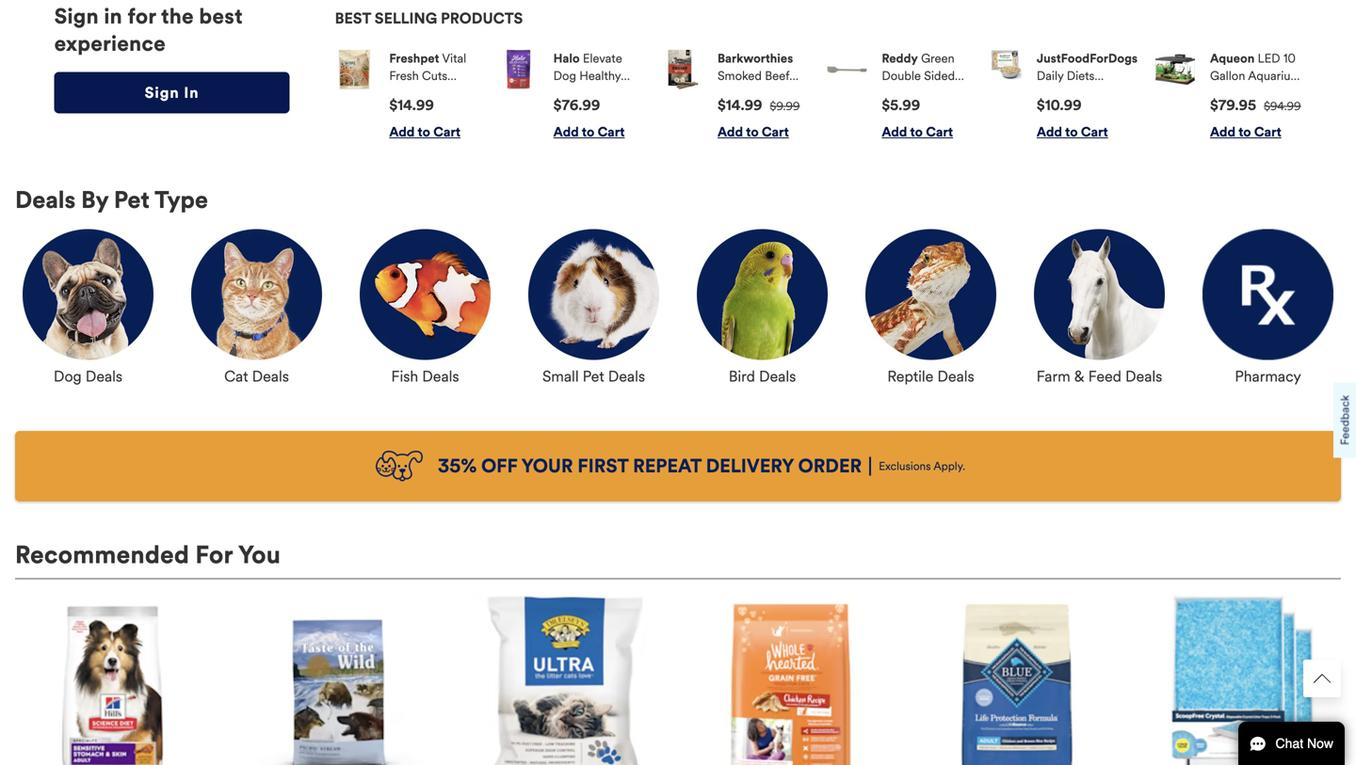 Task type: locate. For each thing, give the bounding box(es) containing it.
for
[[128, 3, 156, 29]]

1 $14.99 from the left
[[389, 97, 434, 114]]

0 horizontal spatial $14.99 list item
[[335, 50, 481, 141]]

fish deals
[[391, 367, 459, 386]]

pet right small on the left of the page
[[583, 367, 604, 386]]

first
[[578, 455, 629, 478]]

$5.99 list item
[[828, 50, 974, 141]]

1 $14.99 list item from the left
[[335, 50, 481, 141]]

$10.99
[[1037, 97, 1082, 114]]

35% off your first repeat delivery order
[[438, 455, 862, 478]]

$79.95
[[1211, 97, 1257, 114]]

off
[[481, 455, 518, 478]]

0 vertical spatial pet
[[114, 186, 150, 215]]

sign for sign in
[[145, 83, 180, 102]]

sign in link
[[54, 72, 290, 113]]

2 $14.99 list item from the left
[[663, 50, 810, 141]]

pharmacy link
[[1235, 360, 1302, 386]]

pet right the by on the left top
[[114, 186, 150, 215]]

deals right the fish
[[422, 367, 459, 386]]

farm & feed deals
[[1037, 367, 1163, 386]]

sign
[[54, 3, 99, 29], [145, 83, 180, 102]]

0 horizontal spatial $14.99
[[389, 97, 434, 114]]

deals
[[15, 186, 76, 215], [86, 367, 123, 386], [252, 367, 289, 386], [422, 367, 459, 386], [608, 367, 645, 386], [759, 367, 796, 386], [938, 367, 975, 386], [1126, 367, 1163, 386]]

sign left in on the top left of page
[[145, 83, 180, 102]]

bird
[[729, 367, 755, 386]]

small pet deals
[[543, 367, 645, 386]]

$14.99 $9.99
[[718, 97, 800, 114]]

$76.99
[[554, 97, 600, 114]]

cat deals link
[[224, 360, 289, 386]]

pet
[[114, 186, 150, 215], [583, 367, 604, 386]]

bird deals image
[[697, 229, 828, 360]]

$14.99 for $14.99
[[389, 97, 434, 114]]

35% off your first repeat delivery order link
[[438, 455, 862, 478]]

0 horizontal spatial pet
[[114, 186, 150, 215]]

deals by pet type
[[15, 186, 208, 215]]

dog
[[54, 367, 82, 386]]

sign in
[[145, 83, 199, 102]]

recommended
[[15, 540, 189, 570]]

bird deals
[[729, 367, 796, 386]]

$14.99 left $9.99
[[718, 97, 763, 114]]

best
[[335, 9, 371, 28]]

best selling products
[[335, 9, 523, 28]]

by
[[81, 186, 108, 215]]

repeat
[[633, 455, 702, 478]]

$14.99
[[389, 97, 434, 114], [718, 97, 763, 114]]

pet pharmacy image
[[1203, 229, 1334, 360]]

1 horizontal spatial $14.99 list item
[[663, 50, 810, 141]]

1 vertical spatial sign
[[145, 83, 180, 102]]

reptile deals link
[[888, 360, 975, 386]]

1 horizontal spatial sign
[[145, 83, 180, 102]]

list containing $14.99
[[335, 35, 1302, 156]]

$79.95 list item
[[1156, 50, 1302, 141]]

0 horizontal spatial sign
[[54, 3, 99, 29]]

delivery
[[706, 455, 794, 478]]

1 vertical spatial pet
[[583, 367, 604, 386]]

sign inside button
[[145, 83, 180, 102]]

0 vertical spatial sign
[[54, 3, 99, 29]]

sign left in
[[54, 3, 99, 29]]

fish deals link
[[391, 360, 459, 386]]

you
[[238, 540, 281, 570]]

deals right dog on the left of page
[[86, 367, 123, 386]]

$14.99 down selling
[[389, 97, 434, 114]]

deals left the by on the left top
[[15, 186, 76, 215]]

sign inside sign in for the best experience
[[54, 3, 99, 29]]

list
[[335, 35, 1302, 156]]

for
[[195, 540, 233, 570]]

2 $14.99 from the left
[[718, 97, 763, 114]]

cat deals image
[[191, 229, 322, 360]]

small pet deals link
[[543, 360, 645, 386]]

$94.99
[[1264, 99, 1302, 114]]

deals right bird
[[759, 367, 796, 386]]

1 horizontal spatial $14.99
[[718, 97, 763, 114]]

$14.99 list item
[[335, 50, 481, 141], [663, 50, 810, 141]]

exclusions
[[879, 460, 931, 474]]

&
[[1075, 367, 1085, 386]]



Task type: vqa. For each thing, say whether or not it's contained in the screenshot.
- for - Oval Cuddler Bed from EveryYay
no



Task type: describe. For each thing, give the bounding box(es) containing it.
small pet deals image
[[528, 229, 659, 360]]

sign in for the best experience
[[54, 3, 243, 56]]

$76.99 list item
[[499, 50, 645, 141]]

deals right small on the left of the page
[[608, 367, 645, 386]]

type
[[155, 186, 208, 215]]

deals right reptile
[[938, 367, 975, 386]]

dog deals
[[54, 367, 123, 386]]

experience
[[54, 30, 166, 56]]

$9.99
[[770, 99, 800, 114]]

$10.99 list item
[[992, 50, 1138, 141]]

deals right feed
[[1126, 367, 1163, 386]]

cat deals
[[224, 367, 289, 386]]

the
[[161, 3, 194, 29]]

styled arrow button link
[[1304, 660, 1341, 698]]

sign in button
[[54, 72, 290, 113]]

order
[[798, 455, 862, 478]]

best
[[199, 3, 243, 29]]

selling
[[375, 9, 437, 28]]

reptile
[[888, 367, 934, 386]]

recommended for you
[[15, 540, 281, 570]]

dog deals image
[[23, 229, 154, 360]]

deals right cat
[[252, 367, 289, 386]]

pharmacy
[[1235, 367, 1302, 386]]

farm and feed deals image
[[1034, 229, 1165, 360]]

exclusions apply.
[[879, 460, 966, 474]]

scroll to top image
[[1314, 671, 1331, 688]]

your
[[522, 455, 573, 478]]

in
[[184, 83, 199, 102]]

bird deals link
[[729, 360, 796, 386]]

35%
[[438, 455, 477, 478]]

farm & feed deals link
[[1037, 360, 1163, 386]]

reptile deals image
[[866, 229, 997, 360]]

in
[[104, 3, 122, 29]]

1 horizontal spatial pet
[[583, 367, 604, 386]]

farm
[[1037, 367, 1071, 386]]

products
[[441, 9, 523, 28]]

apply.
[[934, 460, 966, 474]]

$5.99
[[882, 97, 921, 114]]

dog deals link
[[54, 360, 123, 386]]

sign for sign in for the best experience
[[54, 3, 99, 29]]

reptile deals
[[888, 367, 975, 386]]

small
[[543, 367, 579, 386]]

fish deals image
[[360, 229, 491, 360]]

$79.95 $94.99
[[1211, 97, 1302, 114]]

feed
[[1089, 367, 1122, 386]]

fish
[[391, 367, 418, 386]]

$14.99 for $14.99 $9.99
[[718, 97, 763, 114]]

cat
[[224, 367, 248, 386]]



